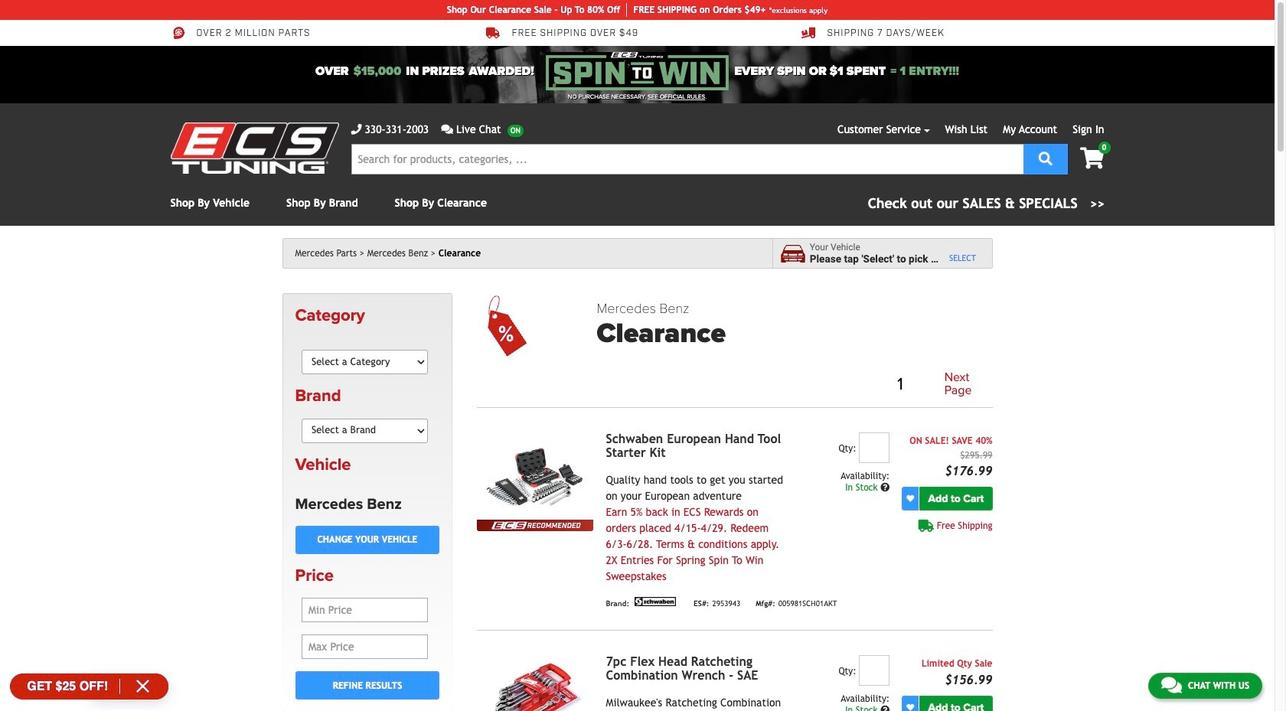 Task type: vqa. For each thing, say whether or not it's contained in the screenshot.
bottommost Add to Wish List Image
yes



Task type: locate. For each thing, give the bounding box(es) containing it.
1 vertical spatial add to wish list image
[[907, 704, 915, 712]]

search image
[[1039, 151, 1053, 165]]

1 add to wish list image from the top
[[907, 495, 915, 503]]

Search text field
[[351, 144, 1024, 175]]

2 add to wish list image from the top
[[907, 704, 915, 712]]

ecs tuning recommends this product. image
[[478, 520, 594, 532]]

Min Price number field
[[302, 598, 428, 623]]

0 vertical spatial add to wish list image
[[907, 495, 915, 503]]

question circle image
[[881, 706, 890, 712]]

None number field
[[860, 433, 890, 463], [860, 656, 890, 686], [860, 433, 890, 463], [860, 656, 890, 686]]

phone image
[[351, 124, 362, 135]]

question circle image
[[881, 483, 890, 492]]

ecs tuning image
[[170, 123, 339, 174]]

Max Price number field
[[302, 635, 428, 660]]

paginated product list navigation navigation
[[597, 368, 993, 401]]

comments image
[[441, 124, 453, 135]]

add to wish list image
[[907, 495, 915, 503], [907, 704, 915, 712]]

ecs tuning 'spin to win' contest logo image
[[546, 52, 729, 90]]



Task type: describe. For each thing, give the bounding box(es) containing it.
es#2953943 - 005981sch01akt - schwaben european hand tool starter kit - quality hand tools to get you started on your european adventure - schwaben - audi bmw volkswagen mercedes benz mini porsche image
[[478, 433, 594, 520]]

schwaben - corporate logo image
[[633, 597, 679, 607]]

es#4481243 - 48-22-9429 - 7pc flex head ratcheting combination wrench - sae - milwaukee's ratcheting combination wrenches feature 2.5 of arc swing, allowing our users to work quickly and efficiently in tight spaces. - milwaukee - audi bmw volkswagen mercedes benz mini porsche image
[[478, 656, 594, 712]]

shopping cart image
[[1081, 148, 1105, 169]]



